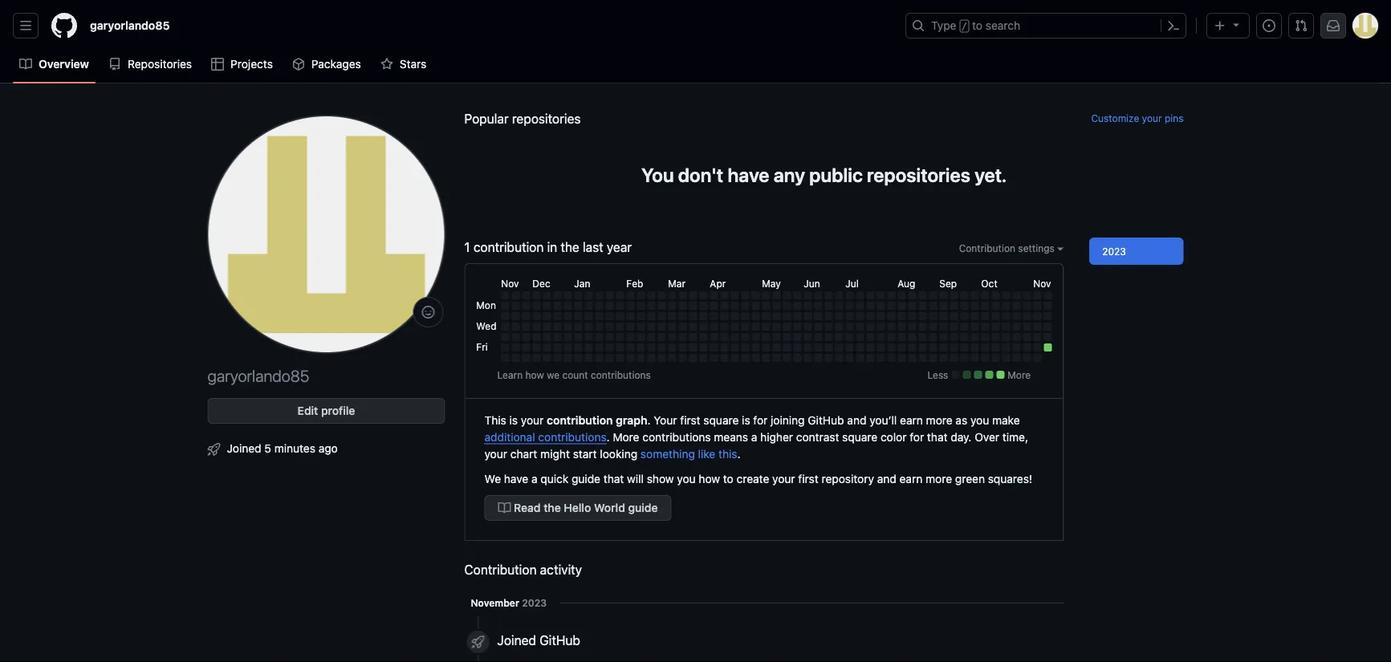 Task type: describe. For each thing, give the bounding box(es) containing it.
as
[[956, 414, 968, 427]]

this
[[719, 447, 738, 461]]

mar
[[668, 278, 686, 289]]

over
[[975, 430, 1000, 444]]

more inside ". more contributions means a higher contrast square color for that day. over time, your chart might start looking"
[[613, 430, 640, 444]]

0 horizontal spatial contribution
[[474, 240, 544, 255]]

1 horizontal spatial more
[[1008, 369, 1031, 381]]

table image
[[211, 58, 224, 71]]

like
[[698, 447, 716, 461]]

1 vertical spatial to
[[723, 472, 734, 485]]

contributions inside ". more contributions means a higher contrast square color for that day. over time, your chart might start looking"
[[643, 430, 711, 444]]

something
[[641, 447, 695, 461]]

year
[[607, 240, 632, 255]]

joined github
[[497, 633, 581, 648]]

mon
[[476, 300, 496, 311]]

edit profile button
[[208, 398, 445, 424]]

we
[[485, 472, 501, 485]]

don't
[[678, 164, 724, 186]]

your left pins
[[1142, 112, 1162, 124]]

stars
[[400, 57, 427, 71]]

1 vertical spatial that
[[604, 472, 624, 485]]

contribution activity
[[465, 563, 582, 578]]

notifications image
[[1327, 19, 1340, 32]]

joined for joined github
[[497, 633, 536, 648]]

garyorlando85 link
[[84, 13, 176, 39]]

packages link
[[286, 52, 368, 76]]

package image
[[292, 58, 305, 71]]

projects
[[231, 57, 273, 71]]

contribution settings
[[959, 243, 1058, 254]]

quick
[[541, 472, 569, 485]]

overview link
[[13, 52, 96, 76]]

graph
[[616, 414, 648, 427]]

you'll
[[870, 414, 897, 427]]

read the hello world guide link
[[485, 495, 672, 521]]

1 vertical spatial first
[[799, 472, 819, 485]]

plus image
[[1214, 19, 1227, 32]]

additional
[[485, 430, 535, 444]]

you inside this is your contribution graph . your first square is for joining github and you'll earn more as you make additional contributions
[[971, 414, 990, 427]]

that inside ". more contributions means a higher contrast square color for that day. over time, your chart might start looking"
[[927, 430, 948, 444]]

2023 link
[[1090, 238, 1184, 265]]

count
[[562, 369, 588, 381]]

issue opened image
[[1263, 19, 1276, 32]]

1 is from the left
[[510, 414, 518, 427]]

looking
[[600, 447, 638, 461]]

this
[[485, 414, 507, 427]]

last
[[583, 240, 604, 255]]

2 more from the top
[[926, 472, 953, 485]]

squares!
[[988, 472, 1033, 485]]

1
[[465, 240, 470, 255]]

1 vertical spatial garyorlando85
[[208, 366, 310, 385]]

1 vertical spatial 2023
[[522, 597, 547, 609]]

dec
[[533, 278, 551, 289]]

chart
[[511, 447, 538, 461]]

2 is from the left
[[742, 414, 751, 427]]

earn inside this is your contribution graph . your first square is for joining github and you'll earn more as you make additional contributions
[[900, 414, 923, 427]]

world
[[594, 502, 625, 515]]

activity
[[540, 563, 582, 578]]

create
[[737, 472, 770, 485]]

first inside this is your contribution graph . your first square is for joining github and you'll earn more as you make additional contributions
[[680, 414, 701, 427]]

for inside ". more contributions means a higher contrast square color for that day. over time, your chart might start looking"
[[910, 430, 924, 444]]

change your avatar image
[[208, 116, 445, 353]]

read
[[514, 502, 541, 515]]

jan
[[574, 278, 591, 289]]

fri
[[476, 341, 488, 353]]

triangle down image
[[1230, 18, 1243, 31]]

customize
[[1092, 112, 1140, 124]]

learn how we count contributions link
[[497, 369, 651, 381]]

more inside this is your contribution graph . your first square is for joining github and you'll earn more as you make additional contributions
[[926, 414, 953, 427]]

1 vertical spatial earn
[[900, 472, 923, 485]]

star image
[[381, 58, 393, 71]]

search
[[986, 19, 1021, 32]]

november 2023
[[471, 597, 547, 609]]

rocket image
[[208, 443, 220, 456]]

edit
[[298, 404, 318, 418]]

joined 5 minutes ago
[[227, 442, 338, 455]]

1 vertical spatial repositories
[[867, 164, 971, 186]]

book image
[[19, 58, 32, 71]]

guide for world
[[628, 502, 658, 515]]

garyorlando85 inside garyorlando85 link
[[90, 19, 170, 32]]

your
[[654, 414, 677, 427]]

settings
[[1019, 243, 1055, 254]]

yet.
[[975, 164, 1007, 186]]

something like this .
[[641, 447, 741, 461]]

repository
[[822, 472, 875, 485]]

any
[[774, 164, 806, 186]]

learn
[[497, 369, 523, 381]]

in
[[547, 240, 558, 255]]

your inside ". more contributions means a higher contrast square color for that day. over time, your chart might start looking"
[[485, 447, 508, 461]]

less
[[928, 369, 949, 381]]

your right create
[[773, 472, 796, 485]]

0 vertical spatial the
[[561, 240, 580, 255]]

0 horizontal spatial a
[[532, 472, 538, 485]]

repositories link
[[102, 52, 198, 76]]

repositories
[[128, 57, 192, 71]]

0 vertical spatial how
[[526, 369, 544, 381]]

the inside read the hello world guide "link"
[[544, 502, 561, 515]]

square inside ". more contributions means a higher contrast square color for that day. over time, your chart might start looking"
[[843, 430, 878, 444]]

means
[[714, 430, 748, 444]]

show
[[647, 472, 674, 485]]

might
[[541, 447, 570, 461]]



Task type: vqa. For each thing, say whether or not it's contained in the screenshot.
Dec at the top left of the page
yes



Task type: locate. For each thing, give the bounding box(es) containing it.
the right read at the bottom of page
[[544, 502, 561, 515]]

0 horizontal spatial and
[[848, 414, 867, 427]]

have left any
[[728, 164, 770, 186]]

popular
[[465, 111, 509, 126]]

time,
[[1003, 430, 1029, 444]]

/
[[962, 21, 968, 32]]

joined for joined 5 minutes ago
[[227, 442, 262, 455]]

2 nov from the left
[[1034, 278, 1052, 289]]

0 vertical spatial square
[[704, 414, 739, 427]]

contributions right count
[[591, 369, 651, 381]]

joined down november 2023
[[497, 633, 536, 648]]

1 nov from the left
[[501, 278, 519, 289]]

first right your
[[680, 414, 701, 427]]

type / to search
[[932, 19, 1021, 32]]

contribution right 1 at the top
[[474, 240, 544, 255]]

0 vertical spatial repositories
[[512, 111, 581, 126]]

contribution settings button
[[959, 241, 1064, 255]]

more down 'graph'
[[613, 430, 640, 444]]

grid
[[474, 274, 1055, 365]]

garyorlando85 up edit
[[208, 366, 310, 385]]

learn how we count contributions
[[497, 369, 651, 381]]

contributions inside this is your contribution graph . your first square is for joining github and you'll earn more as you make additional contributions
[[538, 430, 607, 444]]

0 horizontal spatial github
[[540, 633, 581, 648]]

repositories
[[512, 111, 581, 126], [867, 164, 971, 186]]

1 vertical spatial github
[[540, 633, 581, 648]]

that left will
[[604, 472, 624, 485]]

packages
[[312, 57, 361, 71]]

1 horizontal spatial github
[[808, 414, 845, 427]]

contribution inside this is your contribution graph . your first square is for joining github and you'll earn more as you make additional contributions
[[547, 414, 613, 427]]

0 vertical spatial that
[[927, 430, 948, 444]]

to left create
[[723, 472, 734, 485]]

contributions up something
[[643, 430, 711, 444]]

. up looking
[[607, 430, 610, 444]]

0 horizontal spatial guide
[[572, 472, 601, 485]]

1 horizontal spatial to
[[973, 19, 983, 32]]

that
[[927, 430, 948, 444], [604, 472, 624, 485]]

nov left dec
[[501, 278, 519, 289]]

0 horizontal spatial garyorlando85
[[90, 19, 170, 32]]

2023 right settings on the top of page
[[1103, 246, 1126, 257]]

1 vertical spatial a
[[532, 472, 538, 485]]

git pull request image
[[1295, 19, 1308, 32]]

. inside ". more contributions means a higher contrast square color for that day. over time, your chart might start looking"
[[607, 430, 610, 444]]

0 horizontal spatial to
[[723, 472, 734, 485]]

more left green
[[926, 472, 953, 485]]

the right in
[[561, 240, 580, 255]]

2 horizontal spatial .
[[738, 447, 741, 461]]

1 vertical spatial more
[[926, 472, 953, 485]]

1 horizontal spatial contribution
[[959, 243, 1016, 254]]

make
[[993, 414, 1020, 427]]

type
[[932, 19, 957, 32]]

2023 down contribution activity
[[522, 597, 547, 609]]

0 vertical spatial a
[[752, 430, 758, 444]]

wed
[[476, 320, 497, 332]]

your up additional contributions link
[[521, 414, 544, 427]]

nov down settings on the top of page
[[1034, 278, 1052, 289]]

a left higher
[[752, 430, 758, 444]]

1 vertical spatial guide
[[628, 502, 658, 515]]

0 vertical spatial guide
[[572, 472, 601, 485]]

have
[[728, 164, 770, 186], [504, 472, 529, 485]]

guide down start
[[572, 472, 601, 485]]

contribution inside popup button
[[959, 243, 1016, 254]]

0 vertical spatial earn
[[900, 414, 923, 427]]

day.
[[951, 430, 972, 444]]

to right the /
[[973, 19, 983, 32]]

contrast
[[797, 430, 840, 444]]

for right color
[[910, 430, 924, 444]]

1 horizontal spatial first
[[799, 472, 819, 485]]

2 vertical spatial .
[[738, 447, 741, 461]]

1 horizontal spatial you
[[971, 414, 990, 427]]

1 vertical spatial joined
[[497, 633, 536, 648]]

1 vertical spatial square
[[843, 430, 878, 444]]

contribution
[[959, 243, 1016, 254], [465, 563, 537, 578]]

contribution for contribution activity
[[465, 563, 537, 578]]

0 horizontal spatial you
[[677, 472, 696, 485]]

projects link
[[205, 52, 279, 76]]

1 horizontal spatial nov
[[1034, 278, 1052, 289]]

github
[[808, 414, 845, 427], [540, 633, 581, 648]]

1 horizontal spatial 2023
[[1103, 246, 1126, 257]]

may
[[762, 278, 781, 289]]

1 horizontal spatial repositories
[[867, 164, 971, 186]]

command palette image
[[1168, 19, 1181, 32]]

you right as
[[971, 414, 990, 427]]

1 horizontal spatial guide
[[628, 502, 658, 515]]

0 vertical spatial have
[[728, 164, 770, 186]]

earn
[[900, 414, 923, 427], [900, 472, 923, 485]]

square down you'll
[[843, 430, 878, 444]]

for up higher
[[754, 414, 768, 427]]

how left 'we'
[[526, 369, 544, 381]]

hello
[[564, 502, 591, 515]]

overview
[[39, 57, 89, 71]]

color
[[881, 430, 907, 444]]

first left repository
[[799, 472, 819, 485]]

0 vertical spatial github
[[808, 414, 845, 427]]

1 horizontal spatial garyorlando85
[[208, 366, 310, 385]]

joining
[[771, 414, 805, 427]]

how
[[526, 369, 544, 381], [699, 472, 720, 485]]

contributions
[[591, 369, 651, 381], [538, 430, 607, 444], [643, 430, 711, 444]]

you
[[642, 164, 674, 186]]

1 horizontal spatial a
[[752, 430, 758, 444]]

0 vertical spatial contribution
[[474, 240, 544, 255]]

guide down will
[[628, 502, 658, 515]]

0 horizontal spatial that
[[604, 472, 624, 485]]

0 vertical spatial you
[[971, 414, 990, 427]]

this is your contribution graph . your first square is for joining github and you'll earn more as you make additional contributions
[[485, 414, 1020, 444]]

is
[[510, 414, 518, 427], [742, 414, 751, 427]]

0 horizontal spatial more
[[613, 430, 640, 444]]

0 horizontal spatial 2023
[[522, 597, 547, 609]]

a inside ". more contributions means a higher contrast square color for that day. over time, your chart might start looking"
[[752, 430, 758, 444]]

0 horizontal spatial square
[[704, 414, 739, 427]]

your inside this is your contribution graph . your first square is for joining github and you'll earn more as you make additional contributions
[[521, 414, 544, 427]]

1 vertical spatial you
[[677, 472, 696, 485]]

popular repositories
[[465, 111, 581, 126]]

sep
[[940, 278, 957, 289]]

1 horizontal spatial and
[[878, 472, 897, 485]]

will
[[627, 472, 644, 485]]

1 horizontal spatial for
[[910, 430, 924, 444]]

0 horizontal spatial have
[[504, 472, 529, 485]]

earn down color
[[900, 472, 923, 485]]

1 horizontal spatial joined
[[497, 633, 536, 648]]

homepage image
[[51, 13, 77, 39]]

repositories left "yet."
[[867, 164, 971, 186]]

. down means
[[738, 447, 741, 461]]

1 more from the top
[[926, 414, 953, 427]]

0 vertical spatial more
[[926, 414, 953, 427]]

github inside this is your contribution graph . your first square is for joining github and you'll earn more as you make additional contributions
[[808, 414, 845, 427]]

2023
[[1103, 246, 1126, 257], [522, 597, 547, 609]]

1 vertical spatial contribution
[[547, 414, 613, 427]]

something like this button
[[641, 446, 738, 463]]

1 vertical spatial .
[[607, 430, 610, 444]]

contribution for contribution settings
[[959, 243, 1016, 254]]

0 horizontal spatial for
[[754, 414, 768, 427]]

read the hello world guide
[[511, 502, 658, 515]]

github down november 2023
[[540, 633, 581, 648]]

repositories right popular
[[512, 111, 581, 126]]

1 horizontal spatial square
[[843, 430, 878, 444]]

square
[[704, 414, 739, 427], [843, 430, 878, 444]]

square inside this is your contribution graph . your first square is for joining github and you'll earn more as you make additional contributions
[[704, 414, 739, 427]]

jul
[[846, 278, 859, 289]]

higher
[[761, 430, 793, 444]]

1       contribution         in the last year
[[465, 240, 632, 255]]

we
[[547, 369, 560, 381]]

contribution up oct on the right of the page
[[959, 243, 1016, 254]]

1 vertical spatial contribution
[[465, 563, 537, 578]]

apr
[[710, 278, 726, 289]]

contribution up start
[[547, 414, 613, 427]]

customize your pins
[[1092, 112, 1184, 124]]

guide
[[572, 472, 601, 485], [628, 502, 658, 515]]

garyorlando85 up repo icon
[[90, 19, 170, 32]]

for inside this is your contribution graph . your first square is for joining github and you'll earn more as you make additional contributions
[[754, 414, 768, 427]]

0 vertical spatial joined
[[227, 442, 262, 455]]

feb
[[627, 278, 644, 289]]

0 horizontal spatial how
[[526, 369, 544, 381]]

1 vertical spatial how
[[699, 472, 720, 485]]

0 horizontal spatial nov
[[501, 278, 519, 289]]

is up means
[[742, 414, 751, 427]]

first
[[680, 414, 701, 427], [799, 472, 819, 485]]

square up means
[[704, 414, 739, 427]]

and
[[848, 414, 867, 427], [878, 472, 897, 485]]

0 vertical spatial .
[[648, 414, 651, 427]]

1 vertical spatial have
[[504, 472, 529, 485]]

how down like
[[699, 472, 720, 485]]

that left day.
[[927, 430, 948, 444]]

joined left 5
[[227, 442, 262, 455]]

rocket image
[[472, 636, 485, 649]]

minutes
[[274, 442, 316, 455]]

aug
[[898, 278, 916, 289]]

profile
[[321, 404, 355, 418]]

more up make
[[1008, 369, 1031, 381]]

0 horizontal spatial first
[[680, 414, 701, 427]]

pins
[[1165, 112, 1184, 124]]

and left you'll
[[848, 414, 867, 427]]

you down "something like this" button
[[677, 472, 696, 485]]

ago
[[319, 442, 338, 455]]

0 horizontal spatial contribution
[[465, 563, 537, 578]]

start
[[573, 447, 597, 461]]

. inside this is your contribution graph . your first square is for joining github and you'll earn more as you make additional contributions
[[648, 414, 651, 427]]

more left as
[[926, 414, 953, 427]]

guide inside "link"
[[628, 502, 658, 515]]

you
[[971, 414, 990, 427], [677, 472, 696, 485]]

you don't have any public repositories yet.
[[642, 164, 1007, 186]]

0 horizontal spatial repositories
[[512, 111, 581, 126]]

jun
[[804, 278, 821, 289]]

0 horizontal spatial joined
[[227, 442, 262, 455]]

joined
[[227, 442, 262, 455], [497, 633, 536, 648]]

. left your
[[648, 414, 651, 427]]

0 vertical spatial 2023
[[1103, 246, 1126, 257]]

contribution
[[474, 240, 544, 255], [547, 414, 613, 427]]

repo image
[[108, 58, 121, 71]]

0 vertical spatial for
[[754, 414, 768, 427]]

guide for quick
[[572, 472, 601, 485]]

0 vertical spatial first
[[680, 414, 701, 427]]

. more contributions means a higher contrast square color for that day. over time, your chart might start looking
[[485, 430, 1029, 461]]

1 horizontal spatial have
[[728, 164, 770, 186]]

github up contrast
[[808, 414, 845, 427]]

oct
[[982, 278, 998, 289]]

contribution up "november"
[[465, 563, 537, 578]]

0 horizontal spatial is
[[510, 414, 518, 427]]

1 vertical spatial and
[[878, 472, 897, 485]]

1 vertical spatial more
[[613, 430, 640, 444]]

additional contributions link
[[485, 430, 607, 444]]

and right repository
[[878, 472, 897, 485]]

public
[[810, 164, 863, 186]]

5
[[265, 442, 271, 455]]

0 vertical spatial contribution
[[959, 243, 1016, 254]]

0 horizontal spatial .
[[607, 430, 610, 444]]

1 horizontal spatial .
[[648, 414, 651, 427]]

0 vertical spatial to
[[973, 19, 983, 32]]

1 horizontal spatial is
[[742, 414, 751, 427]]

earn up color
[[900, 414, 923, 427]]

and inside this is your contribution graph . your first square is for joining github and you'll earn more as you make additional contributions
[[848, 414, 867, 427]]

book image
[[498, 502, 511, 515]]

.
[[648, 414, 651, 427], [607, 430, 610, 444], [738, 447, 741, 461]]

garyorlando85
[[90, 19, 170, 32], [208, 366, 310, 385]]

1 vertical spatial for
[[910, 430, 924, 444]]

1 horizontal spatial how
[[699, 472, 720, 485]]

grid containing nov
[[474, 274, 1055, 365]]

1 horizontal spatial contribution
[[547, 414, 613, 427]]

more
[[1008, 369, 1031, 381], [613, 430, 640, 444]]

0 vertical spatial garyorlando85
[[90, 19, 170, 32]]

november
[[471, 597, 520, 609]]

0 vertical spatial and
[[848, 414, 867, 427]]

0 vertical spatial more
[[1008, 369, 1031, 381]]

1 vertical spatial the
[[544, 502, 561, 515]]

cell
[[501, 292, 509, 300], [512, 292, 520, 300], [522, 292, 530, 300], [533, 292, 541, 300], [543, 292, 551, 300], [554, 292, 562, 300], [564, 292, 572, 300], [574, 292, 582, 300], [585, 292, 593, 300], [595, 292, 603, 300], [606, 292, 614, 300], [616, 292, 624, 300], [627, 292, 635, 300], [637, 292, 645, 300], [648, 292, 656, 300], [658, 292, 666, 300], [668, 292, 676, 300], [679, 292, 687, 300], [689, 292, 697, 300], [700, 292, 708, 300], [710, 292, 718, 300], [721, 292, 729, 300], [731, 292, 739, 300], [741, 292, 750, 300], [752, 292, 760, 300], [762, 292, 770, 300], [773, 292, 781, 300], [783, 292, 791, 300], [794, 292, 802, 300], [804, 292, 812, 300], [815, 292, 823, 300], [825, 292, 833, 300], [835, 292, 843, 300], [846, 292, 854, 300], [856, 292, 864, 300], [867, 292, 875, 300], [877, 292, 885, 300], [888, 292, 896, 300], [898, 292, 906, 300], [909, 292, 917, 300], [919, 292, 927, 300], [929, 292, 937, 300], [940, 292, 948, 300], [950, 292, 958, 300], [961, 292, 969, 300], [971, 292, 979, 300], [982, 292, 990, 300], [992, 292, 1000, 300], [1002, 292, 1011, 300], [1013, 292, 1021, 300], [1023, 292, 1031, 300], [1034, 292, 1042, 300], [1044, 292, 1052, 300], [501, 302, 509, 310], [512, 302, 520, 310], [522, 302, 530, 310], [533, 302, 541, 310], [543, 302, 551, 310], [554, 302, 562, 310], [564, 302, 572, 310], [574, 302, 582, 310], [585, 302, 593, 310], [595, 302, 603, 310], [606, 302, 614, 310], [616, 302, 624, 310], [627, 302, 635, 310], [637, 302, 645, 310], [648, 302, 656, 310], [658, 302, 666, 310], [668, 302, 676, 310], [679, 302, 687, 310], [689, 302, 697, 310], [700, 302, 708, 310], [710, 302, 718, 310], [721, 302, 729, 310], [731, 302, 739, 310], [741, 302, 750, 310], [752, 302, 760, 310], [762, 302, 770, 310], [773, 302, 781, 310], [783, 302, 791, 310], [794, 302, 802, 310], [804, 302, 812, 310], [815, 302, 823, 310], [825, 302, 833, 310], [835, 302, 843, 310], [846, 302, 854, 310], [856, 302, 864, 310], [867, 302, 875, 310], [877, 302, 885, 310], [888, 302, 896, 310], [898, 302, 906, 310], [909, 302, 917, 310], [919, 302, 927, 310], [929, 302, 937, 310], [940, 302, 948, 310], [950, 302, 958, 310], [961, 302, 969, 310], [971, 302, 979, 310], [982, 302, 990, 310], [992, 302, 1000, 310], [1002, 302, 1011, 310], [1013, 302, 1021, 310], [1023, 302, 1031, 310], [1034, 302, 1042, 310], [1044, 302, 1052, 310], [501, 312, 509, 320], [512, 312, 520, 320], [522, 312, 530, 320], [533, 312, 541, 320], [543, 312, 551, 320], [554, 312, 562, 320], [564, 312, 572, 320], [574, 312, 582, 320], [585, 312, 593, 320], [595, 312, 603, 320], [606, 312, 614, 320], [616, 312, 624, 320], [627, 312, 635, 320], [637, 312, 645, 320], [648, 312, 656, 320], [658, 312, 666, 320], [668, 312, 676, 320], [679, 312, 687, 320], [689, 312, 697, 320], [700, 312, 708, 320], [710, 312, 718, 320], [721, 312, 729, 320], [731, 312, 739, 320], [741, 312, 750, 320], [752, 312, 760, 320], [762, 312, 770, 320], [773, 312, 781, 320], [783, 312, 791, 320], [794, 312, 802, 320], [804, 312, 812, 320], [815, 312, 823, 320], [825, 312, 833, 320], [835, 312, 843, 320], [846, 312, 854, 320], [856, 312, 864, 320], [867, 312, 875, 320], [877, 312, 885, 320], [888, 312, 896, 320], [898, 312, 906, 320], [909, 312, 917, 320], [919, 312, 927, 320], [929, 312, 937, 320], [940, 312, 948, 320], [950, 312, 958, 320], [961, 312, 969, 320], [971, 312, 979, 320], [982, 312, 990, 320], [992, 312, 1000, 320], [1002, 312, 1011, 320], [1013, 312, 1021, 320], [1023, 312, 1031, 320], [1034, 312, 1042, 320], [1044, 312, 1052, 320], [501, 323, 509, 331], [512, 323, 520, 331], [522, 323, 530, 331], [533, 323, 541, 331], [543, 323, 551, 331], [554, 323, 562, 331], [564, 323, 572, 331], [574, 323, 582, 331], [585, 323, 593, 331], [595, 323, 603, 331], [606, 323, 614, 331], [616, 323, 624, 331], [627, 323, 635, 331], [637, 323, 645, 331], [648, 323, 656, 331], [658, 323, 666, 331], [668, 323, 676, 331], [679, 323, 687, 331], [689, 323, 697, 331], [700, 323, 708, 331], [710, 323, 718, 331], [721, 323, 729, 331], [731, 323, 739, 331], [741, 323, 750, 331], [752, 323, 760, 331], [762, 323, 770, 331], [773, 323, 781, 331], [783, 323, 791, 331], [794, 323, 802, 331], [804, 323, 812, 331], [815, 323, 823, 331], [825, 323, 833, 331], [835, 323, 843, 331], [846, 323, 854, 331], [867, 323, 875, 331], [877, 323, 885, 331], [888, 323, 896, 331], [898, 323, 906, 331], [909, 323, 917, 331], [919, 323, 927, 331], [929, 323, 937, 331], [940, 323, 948, 331], [950, 323, 958, 331], [961, 323, 969, 331], [971, 323, 979, 331], [982, 323, 990, 331], [992, 323, 1000, 331], [1002, 323, 1011, 331], [1013, 323, 1021, 331], [1023, 323, 1031, 331], [1034, 323, 1042, 331], [1044, 323, 1052, 331], [501, 333, 509, 341], [512, 333, 520, 341], [522, 333, 530, 341], [533, 333, 541, 341], [543, 333, 551, 341], [554, 333, 562, 341], [564, 333, 572, 341], [574, 333, 582, 341], [585, 333, 593, 341], [595, 333, 603, 341], [606, 333, 614, 341], [616, 333, 624, 341], [627, 333, 635, 341], [637, 333, 645, 341], [658, 333, 666, 341], [668, 333, 676, 341], [679, 333, 687, 341], [700, 333, 708, 341], [710, 333, 718, 341], [721, 333, 729, 341], [731, 333, 739, 341], [741, 333, 750, 341], [752, 333, 760, 341], [762, 333, 770, 341], [773, 333, 781, 341], [783, 333, 791, 341], [794, 333, 802, 341], [804, 333, 812, 341], [825, 333, 833, 341], [835, 333, 843, 341], [846, 333, 854, 341], [867, 333, 875, 341], [877, 333, 885, 341], [888, 333, 896, 341], [898, 333, 906, 341], [909, 333, 917, 341], [919, 333, 927, 341], [929, 333, 937, 341], [940, 333, 948, 341], [950, 333, 958, 341], [961, 333, 969, 341], [971, 333, 979, 341], [982, 333, 990, 341], [992, 333, 1000, 341], [1002, 333, 1011, 341], [1013, 333, 1021, 341], [1023, 333, 1031, 341], [1034, 333, 1042, 341], [1044, 333, 1052, 341], [501, 344, 509, 352], [512, 344, 520, 352], [522, 344, 530, 352], [533, 344, 541, 352], [543, 344, 551, 352], [554, 344, 562, 352], [564, 344, 572, 352], [574, 344, 582, 352], [585, 344, 593, 352], [595, 344, 603, 352], [606, 344, 614, 352], [616, 344, 624, 352], [627, 344, 635, 352], [637, 344, 645, 352], [648, 344, 656, 352], [658, 344, 666, 352], [668, 344, 676, 352], [679, 344, 687, 352], [689, 344, 697, 352], [700, 344, 708, 352], [710, 344, 718, 352], [721, 344, 729, 352], [731, 344, 739, 352], [741, 344, 750, 352], [752, 344, 760, 352], [762, 344, 770, 352], [773, 344, 781, 352], [783, 344, 791, 352], [794, 344, 802, 352], [804, 344, 812, 352], [815, 344, 823, 352], [825, 344, 833, 352], [835, 344, 843, 352], [846, 344, 854, 352], [856, 344, 864, 352], [867, 344, 875, 352], [877, 344, 885, 352], [888, 344, 896, 352], [898, 344, 906, 352], [909, 344, 917, 352], [919, 344, 927, 352], [929, 344, 937, 352], [940, 344, 948, 352], [950, 344, 958, 352], [961, 344, 969, 352], [971, 344, 979, 352], [982, 344, 990, 352], [992, 344, 1000, 352], [1002, 344, 1011, 352], [1013, 344, 1021, 352], [1023, 344, 1031, 352], [1034, 344, 1042, 352], [1044, 344, 1052, 352], [501, 354, 509, 362], [512, 354, 520, 362], [522, 354, 530, 362], [533, 354, 541, 362], [543, 354, 551, 362], [554, 354, 562, 362], [564, 354, 572, 362], [574, 354, 582, 362], [585, 354, 593, 362], [595, 354, 603, 362], [606, 354, 614, 362], [616, 354, 624, 362], [627, 354, 635, 362], [637, 354, 645, 362], [648, 354, 656, 362], [658, 354, 666, 362], [668, 354, 676, 362], [679, 354, 687, 362], [689, 354, 697, 362], [700, 354, 708, 362], [710, 354, 718, 362], [721, 354, 729, 362], [731, 354, 739, 362], [741, 354, 750, 362], [752, 354, 760, 362], [762, 354, 770, 362], [773, 354, 781, 362], [783, 354, 791, 362], [794, 354, 802, 362], [804, 354, 812, 362], [815, 354, 823, 362], [825, 354, 833, 362], [835, 354, 843, 362], [846, 354, 854, 362], [856, 354, 864, 362], [867, 354, 875, 362], [877, 354, 885, 362], [888, 354, 896, 362], [898, 354, 906, 362], [909, 354, 917, 362], [919, 354, 927, 362], [929, 354, 937, 362], [940, 354, 948, 362], [950, 354, 958, 362], [961, 354, 969, 362], [971, 354, 979, 362], [982, 354, 990, 362], [992, 354, 1000, 362], [1002, 354, 1011, 362], [1013, 354, 1021, 362], [1023, 354, 1031, 362], [1034, 354, 1042, 362]]

your down additional
[[485, 447, 508, 461]]

contributions up start
[[538, 430, 607, 444]]

smiley image
[[422, 306, 435, 319]]

1 horizontal spatial that
[[927, 430, 948, 444]]

have right we
[[504, 472, 529, 485]]

a left quick
[[532, 472, 538, 485]]

stars link
[[374, 52, 433, 76]]

edit profile
[[298, 404, 355, 418]]

is up additional
[[510, 414, 518, 427]]



